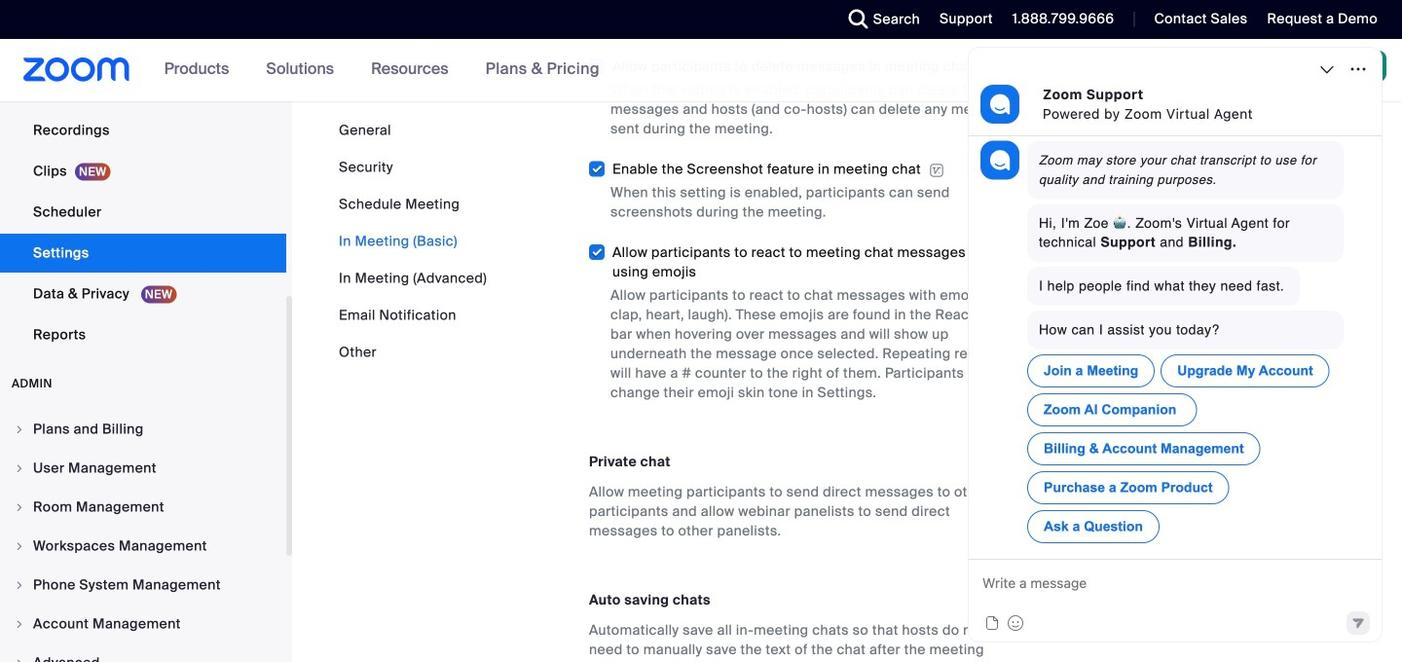 Task type: locate. For each thing, give the bounding box(es) containing it.
3 right image from the top
[[14, 541, 25, 552]]

4 right image from the top
[[14, 580, 25, 591]]

side navigation navigation
[[0, 0, 292, 662]]

admin menu menu
[[0, 411, 286, 662]]

0 vertical spatial right image
[[14, 424, 25, 435]]

1 vertical spatial right image
[[14, 619, 25, 630]]

menu bar
[[339, 121, 487, 362]]

1 right image from the top
[[14, 463, 25, 474]]

right image for 4th menu item from the bottom
[[14, 541, 25, 552]]

5 menu item from the top
[[0, 567, 286, 604]]

2 right image from the top
[[14, 619, 25, 630]]

right image for seventh menu item from the bottom
[[14, 424, 25, 435]]

'support version for 'enable the screenshot feature in meeting chat image
[[929, 162, 945, 179]]

menu item
[[0, 411, 286, 448], [0, 450, 286, 487], [0, 489, 286, 526], [0, 528, 286, 565], [0, 567, 286, 604], [0, 606, 286, 643], [0, 645, 286, 662]]

meetings navigation
[[995, 39, 1403, 103]]

2 menu item from the top
[[0, 450, 286, 487]]

1 right image from the top
[[14, 424, 25, 435]]

right image for fifth menu item from the bottom of the admin menu menu
[[14, 502, 25, 513]]

right image for 7th menu item
[[14, 658, 25, 662]]

right image for sixth menu item from the top of the admin menu menu
[[14, 619, 25, 630]]

right image
[[14, 424, 25, 435], [14, 619, 25, 630]]

2 right image from the top
[[14, 502, 25, 513]]

1 menu item from the top
[[0, 411, 286, 448]]

banner
[[0, 39, 1403, 103]]

5 right image from the top
[[14, 658, 25, 662]]

right image
[[14, 463, 25, 474], [14, 502, 25, 513], [14, 541, 25, 552], [14, 580, 25, 591], [14, 658, 25, 662]]

4 menu item from the top
[[0, 528, 286, 565]]



Task type: describe. For each thing, give the bounding box(es) containing it.
zoom logo image
[[23, 57, 130, 82]]

right image for sixth menu item from the bottom of the admin menu menu
[[14, 463, 25, 474]]

product information navigation
[[150, 39, 615, 101]]

3 menu item from the top
[[0, 489, 286, 526]]

personal menu menu
[[0, 0, 286, 357]]

7 menu item from the top
[[0, 645, 286, 662]]

6 menu item from the top
[[0, 606, 286, 643]]

right image for 5th menu item from the top
[[14, 580, 25, 591]]



Task type: vqa. For each thing, say whether or not it's contained in the screenshot.
side navigation navigation
yes



